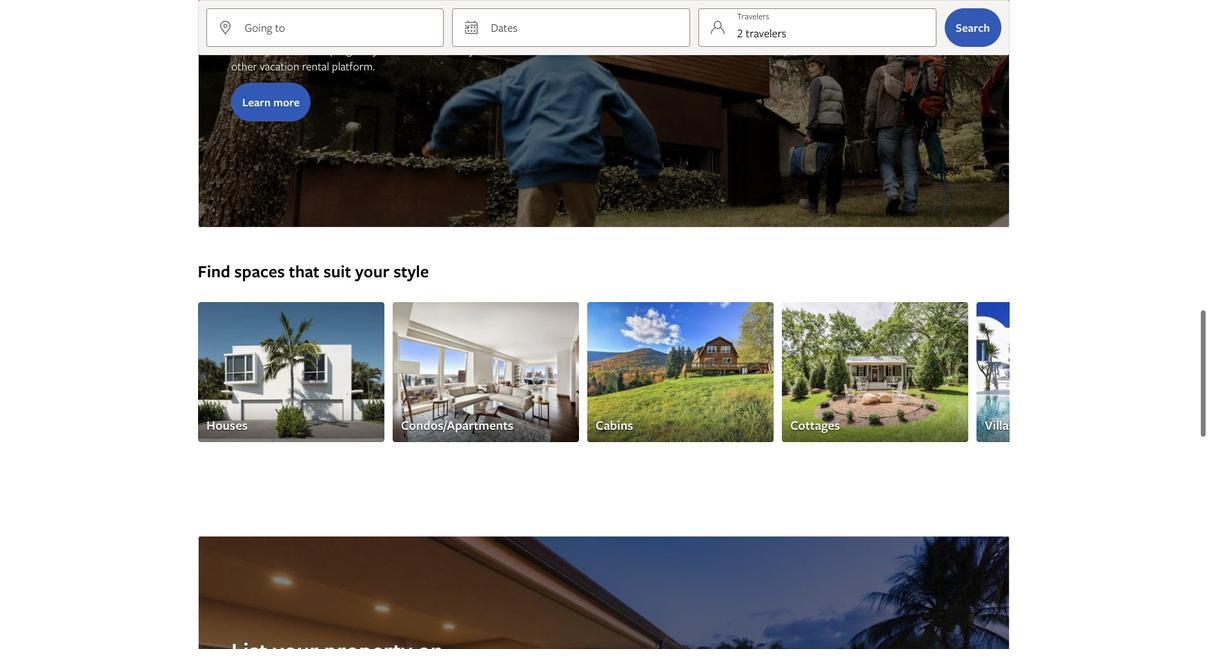 Task type: locate. For each thing, give the bounding box(es) containing it.
2%
[[282, 0, 313, 7]]

a
[[281, 42, 287, 57]]

learn more
[[242, 95, 300, 110]]

learn
[[242, 95, 270, 110]]

style
[[394, 261, 429, 283]]

2 travelers button
[[699, 8, 937, 47]]

a house with pool image
[[198, 536, 1010, 650]]

find spaces that suit your style region
[[184, 261, 1163, 459]]

1 vertical spatial on
[[444, 42, 456, 57]]

suit
[[324, 261, 351, 283]]

0 horizontal spatial on
[[231, 4, 257, 35]]

cottages
[[790, 417, 840, 434]]

you
[[373, 42, 390, 57]]

on
[[231, 4, 257, 35], [444, 42, 456, 57]]

key
[[254, 42, 271, 57]]

previous image
[[190, 367, 206, 378]]

0 vertical spatial on
[[231, 4, 257, 35]]

earn 2% in onekeycash on most bookings
[[231, 0, 468, 35]]

most
[[262, 4, 313, 35]]

on left any
[[444, 42, 456, 57]]

1 horizontal spatial on
[[444, 42, 456, 57]]

onekeycash
[[342, 0, 468, 7]]

on up one
[[231, 4, 257, 35]]

that
[[289, 261, 320, 283]]

next image
[[1002, 367, 1018, 378]]



Task type: describe. For each thing, give the bounding box(es) containing it.
condos/apartments
[[401, 417, 514, 434]]

in
[[318, 0, 337, 7]]

program
[[330, 42, 370, 57]]

travelers
[[746, 26, 787, 41]]

–
[[273, 42, 279, 57]]

on inside earn 2% in onekeycash on most bookings
[[231, 4, 257, 35]]

villas
[[985, 417, 1015, 434]]

one
[[231, 42, 251, 57]]

find spaces that suit your style
[[198, 261, 429, 283]]

platform.
[[332, 59, 375, 74]]

houses
[[206, 417, 248, 434]]

your
[[355, 261, 390, 283]]

search
[[956, 20, 991, 35]]

won't
[[393, 42, 420, 57]]

bookings
[[318, 4, 408, 35]]

more
[[273, 95, 300, 110]]

search button
[[945, 8, 1002, 47]]

2 travelers
[[738, 26, 787, 41]]

spaces
[[235, 261, 285, 283]]

2
[[738, 26, 744, 41]]

cabins
[[596, 417, 633, 434]]

rental
[[302, 59, 329, 74]]

other
[[231, 59, 257, 74]]

learn more link
[[231, 83, 311, 122]]

find
[[423, 42, 441, 57]]

rewards
[[289, 42, 327, 57]]

one key – a rewards program you won't find on any other vacation rental platform.
[[231, 42, 475, 74]]

earn
[[231, 0, 277, 7]]

travel vrbo and onekey image
[[198, 0, 1010, 228]]

vacation
[[260, 59, 299, 74]]

any
[[459, 42, 475, 57]]

find
[[198, 261, 231, 283]]

on inside 'one key – a rewards program you won't find on any other vacation rental platform.'
[[444, 42, 456, 57]]



Task type: vqa. For each thing, say whether or not it's contained in the screenshot.
small icon
no



